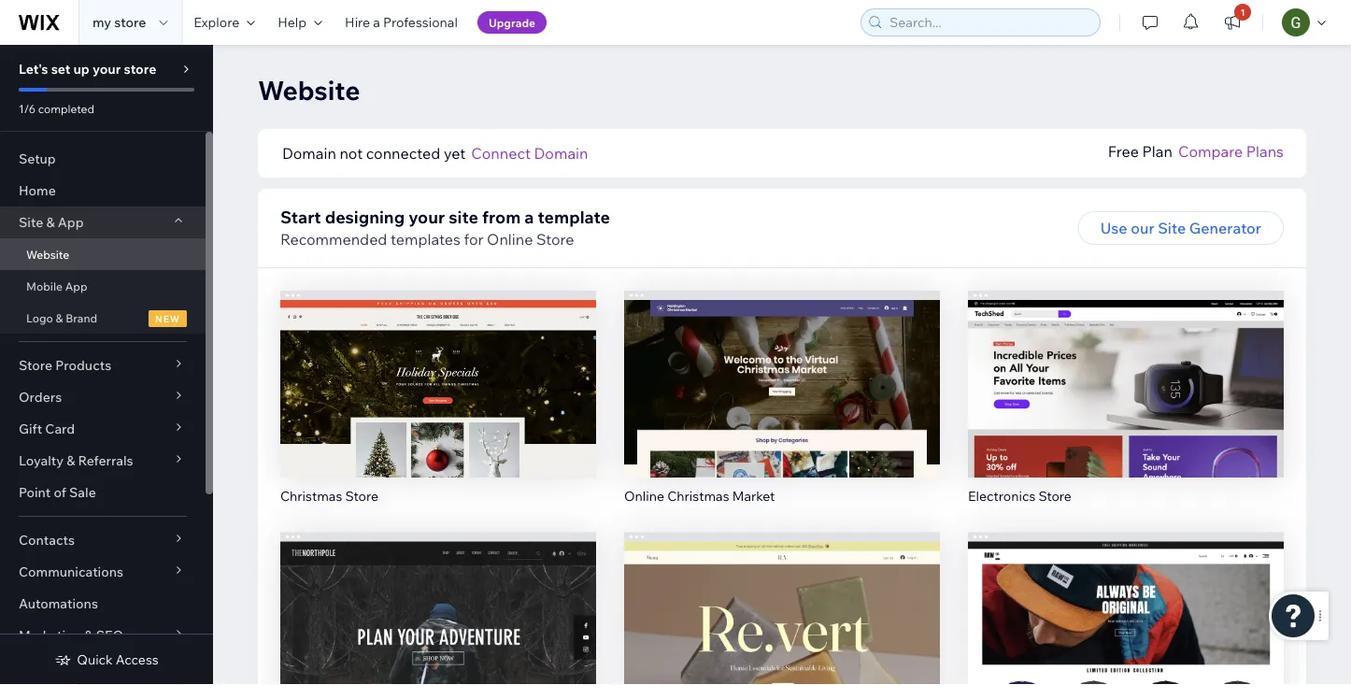 Task type: vqa. For each thing, say whether or not it's contained in the screenshot.
top product
no



Task type: describe. For each thing, give the bounding box(es) containing it.
gift card button
[[0, 413, 206, 445]]

logo & brand
[[26, 311, 97, 325]]

templates
[[391, 230, 461, 249]]

recommended
[[280, 230, 387, 249]]

site
[[449, 206, 479, 227]]

connected
[[366, 144, 441, 163]]

designing
[[325, 206, 405, 227]]

point of sale
[[19, 484, 96, 501]]

marketing & seo
[[19, 627, 124, 644]]

market
[[733, 488, 775, 504]]

hire a professional
[[345, 14, 458, 30]]

use our site generator
[[1101, 219, 1262, 237]]

upgrade button
[[478, 11, 547, 34]]

my store
[[93, 14, 146, 30]]

brand
[[66, 311, 97, 325]]

automations
[[19, 596, 98, 612]]

sidebar element
[[0, 45, 213, 685]]

marketing & seo button
[[0, 620, 206, 652]]

use our site generator button
[[1079, 211, 1285, 245]]

our
[[1131, 219, 1155, 237]]

store products button
[[0, 350, 206, 381]]

electronics
[[969, 488, 1036, 504]]

site & app button
[[0, 207, 206, 238]]

help
[[278, 14, 307, 30]]

from
[[482, 206, 521, 227]]

use
[[1101, 219, 1128, 237]]

compare
[[1179, 142, 1244, 161]]

automations link
[[0, 588, 206, 620]]

website inside sidebar element
[[26, 247, 69, 261]]

1/6 completed
[[19, 101, 94, 115]]

plan
[[1143, 142, 1173, 161]]

explore
[[194, 14, 240, 30]]

quick access button
[[55, 652, 159, 668]]

template
[[538, 206, 610, 227]]

store inside start designing your site from a template recommended templates for online store
[[537, 230, 574, 249]]

& for site
[[46, 214, 55, 230]]

orders button
[[0, 381, 206, 413]]

products
[[55, 357, 111, 373]]

not
[[340, 144, 363, 163]]

site & app
[[19, 214, 84, 230]]

plans
[[1247, 142, 1285, 161]]

yet
[[444, 144, 466, 163]]

a inside start designing your site from a template recommended templates for online store
[[525, 206, 534, 227]]

app inside popup button
[[58, 214, 84, 230]]

my
[[93, 14, 111, 30]]

connect domain button
[[471, 142, 588, 165]]

setup link
[[0, 143, 206, 175]]

connect
[[471, 144, 531, 163]]

your inside start designing your site from a template recommended templates for online store
[[409, 206, 445, 227]]

contacts button
[[0, 524, 206, 556]]

home link
[[0, 175, 206, 207]]

1 horizontal spatial website
[[258, 73, 360, 106]]

upgrade
[[489, 15, 536, 29]]



Task type: locate. For each thing, give the bounding box(es) containing it.
new
[[155, 312, 180, 324]]

online inside start designing your site from a template recommended templates for online store
[[487, 230, 533, 249]]

for
[[464, 230, 484, 249]]

1 vertical spatial your
[[409, 206, 445, 227]]

store down my store on the top left
[[124, 61, 156, 77]]

website down help button
[[258, 73, 360, 106]]

0 vertical spatial website
[[258, 73, 360, 106]]

website link
[[0, 238, 206, 270]]

1 christmas from the left
[[280, 488, 343, 504]]

0 vertical spatial online
[[487, 230, 533, 249]]

gift card
[[19, 421, 75, 437]]

store products
[[19, 357, 111, 373]]

app
[[58, 214, 84, 230], [65, 279, 87, 293]]

1 vertical spatial app
[[65, 279, 87, 293]]

1 horizontal spatial online
[[625, 488, 665, 504]]

loyalty
[[19, 452, 64, 469]]

contacts
[[19, 532, 75, 548]]

communications button
[[0, 556, 206, 588]]

your right up
[[93, 61, 121, 77]]

sale
[[69, 484, 96, 501]]

store
[[537, 230, 574, 249], [19, 357, 52, 373], [345, 488, 379, 504], [1039, 488, 1072, 504]]

loyalty & referrals button
[[0, 445, 206, 477]]

website up the mobile
[[26, 247, 69, 261]]

0 horizontal spatial site
[[19, 214, 43, 230]]

up
[[73, 61, 90, 77]]

edit button
[[399, 353, 478, 386], [743, 353, 822, 386], [1087, 353, 1166, 386], [399, 594, 478, 628], [743, 594, 822, 628], [1087, 594, 1166, 628]]

1 button
[[1213, 0, 1254, 45]]

& for loyalty
[[67, 452, 75, 469]]

1 horizontal spatial site
[[1158, 219, 1187, 237]]

domain right connect
[[534, 144, 588, 163]]

a right the hire
[[373, 14, 380, 30]]

2 domain from the left
[[534, 144, 588, 163]]

marketing
[[19, 627, 82, 644]]

& right 'loyalty'
[[67, 452, 75, 469]]

online christmas market
[[625, 488, 775, 504]]

0 vertical spatial app
[[58, 214, 84, 230]]

point
[[19, 484, 51, 501]]

site right the our
[[1158, 219, 1187, 237]]

access
[[116, 652, 159, 668]]

Search... field
[[884, 9, 1095, 36]]

free plan compare plans
[[1108, 142, 1285, 161]]

0 horizontal spatial online
[[487, 230, 533, 249]]

0 horizontal spatial christmas
[[280, 488, 343, 504]]

store inside dropdown button
[[19, 357, 52, 373]]

mobile app
[[26, 279, 87, 293]]

quick access
[[77, 652, 159, 668]]

mobile app link
[[0, 270, 206, 302]]

hire
[[345, 14, 370, 30]]

christmas store
[[280, 488, 379, 504]]

seo
[[96, 627, 124, 644]]

& inside popup button
[[46, 214, 55, 230]]

0 horizontal spatial your
[[93, 61, 121, 77]]

domain left not on the left of the page
[[282, 144, 336, 163]]

let's set up your store
[[19, 61, 156, 77]]

store inside sidebar element
[[124, 61, 156, 77]]

1/6
[[19, 101, 36, 115]]

& left seo
[[84, 627, 93, 644]]

1 vertical spatial store
[[124, 61, 156, 77]]

logo
[[26, 311, 53, 325]]

compare plans button
[[1179, 140, 1285, 163]]

electronics store
[[969, 488, 1072, 504]]

orders
[[19, 389, 62, 405]]

loyalty & referrals
[[19, 452, 133, 469]]

1 horizontal spatial a
[[525, 206, 534, 227]]

a
[[373, 14, 380, 30], [525, 206, 534, 227]]

communications
[[19, 564, 123, 580]]

christmas
[[280, 488, 343, 504], [668, 488, 730, 504]]

site down home at the left
[[19, 214, 43, 230]]

completed
[[38, 101, 94, 115]]

store
[[114, 14, 146, 30], [124, 61, 156, 77]]

your inside sidebar element
[[93, 61, 121, 77]]

view
[[421, 399, 456, 418], [765, 399, 800, 418], [1109, 399, 1144, 418], [421, 641, 456, 660], [765, 641, 800, 660], [1109, 641, 1144, 660]]

your up templates
[[409, 206, 445, 227]]

& for marketing
[[84, 627, 93, 644]]

referrals
[[78, 452, 133, 469]]

store right my at the left of page
[[114, 14, 146, 30]]

set
[[51, 61, 70, 77]]

1 domain from the left
[[282, 144, 336, 163]]

app right the mobile
[[65, 279, 87, 293]]

1 horizontal spatial your
[[409, 206, 445, 227]]

card
[[45, 421, 75, 437]]

& right "logo"
[[56, 311, 63, 325]]

professional
[[383, 14, 458, 30]]

help button
[[267, 0, 334, 45]]

edit
[[424, 360, 453, 379], [768, 360, 797, 379], [1112, 360, 1141, 379], [424, 602, 453, 620], [768, 602, 797, 620], [1112, 602, 1141, 620]]

home
[[19, 182, 56, 199]]

a right from
[[525, 206, 534, 227]]

mobile
[[26, 279, 63, 293]]

site inside button
[[1158, 219, 1187, 237]]

1 vertical spatial a
[[525, 206, 534, 227]]

hire a professional link
[[334, 0, 469, 45]]

0 horizontal spatial domain
[[282, 144, 336, 163]]

start
[[280, 206, 321, 227]]

quick
[[77, 652, 113, 668]]

app down home link
[[58, 214, 84, 230]]

view button
[[399, 392, 478, 425], [743, 392, 822, 425], [1087, 392, 1166, 425], [399, 634, 478, 667], [743, 634, 822, 667], [1087, 634, 1166, 667]]

gift
[[19, 421, 42, 437]]

online
[[487, 230, 533, 249], [625, 488, 665, 504]]

0 vertical spatial a
[[373, 14, 380, 30]]

of
[[54, 484, 66, 501]]

& down home at the left
[[46, 214, 55, 230]]

1 horizontal spatial christmas
[[668, 488, 730, 504]]

site
[[19, 214, 43, 230], [1158, 219, 1187, 237]]

generator
[[1190, 219, 1262, 237]]

0 vertical spatial store
[[114, 14, 146, 30]]

1 horizontal spatial domain
[[534, 144, 588, 163]]

domain not connected yet connect domain
[[282, 144, 588, 163]]

site inside popup button
[[19, 214, 43, 230]]

1 vertical spatial website
[[26, 247, 69, 261]]

start designing your site from a template recommended templates for online store
[[280, 206, 610, 249]]

free
[[1108, 142, 1140, 161]]

0 vertical spatial your
[[93, 61, 121, 77]]

&
[[46, 214, 55, 230], [56, 311, 63, 325], [67, 452, 75, 469], [84, 627, 93, 644]]

1 vertical spatial online
[[625, 488, 665, 504]]

website
[[258, 73, 360, 106], [26, 247, 69, 261]]

0 horizontal spatial a
[[373, 14, 380, 30]]

domain
[[282, 144, 336, 163], [534, 144, 588, 163]]

point of sale link
[[0, 477, 206, 509]]

1
[[1241, 6, 1246, 18]]

2 christmas from the left
[[668, 488, 730, 504]]

0 horizontal spatial website
[[26, 247, 69, 261]]

& for logo
[[56, 311, 63, 325]]

let's
[[19, 61, 48, 77]]

setup
[[19, 151, 56, 167]]



